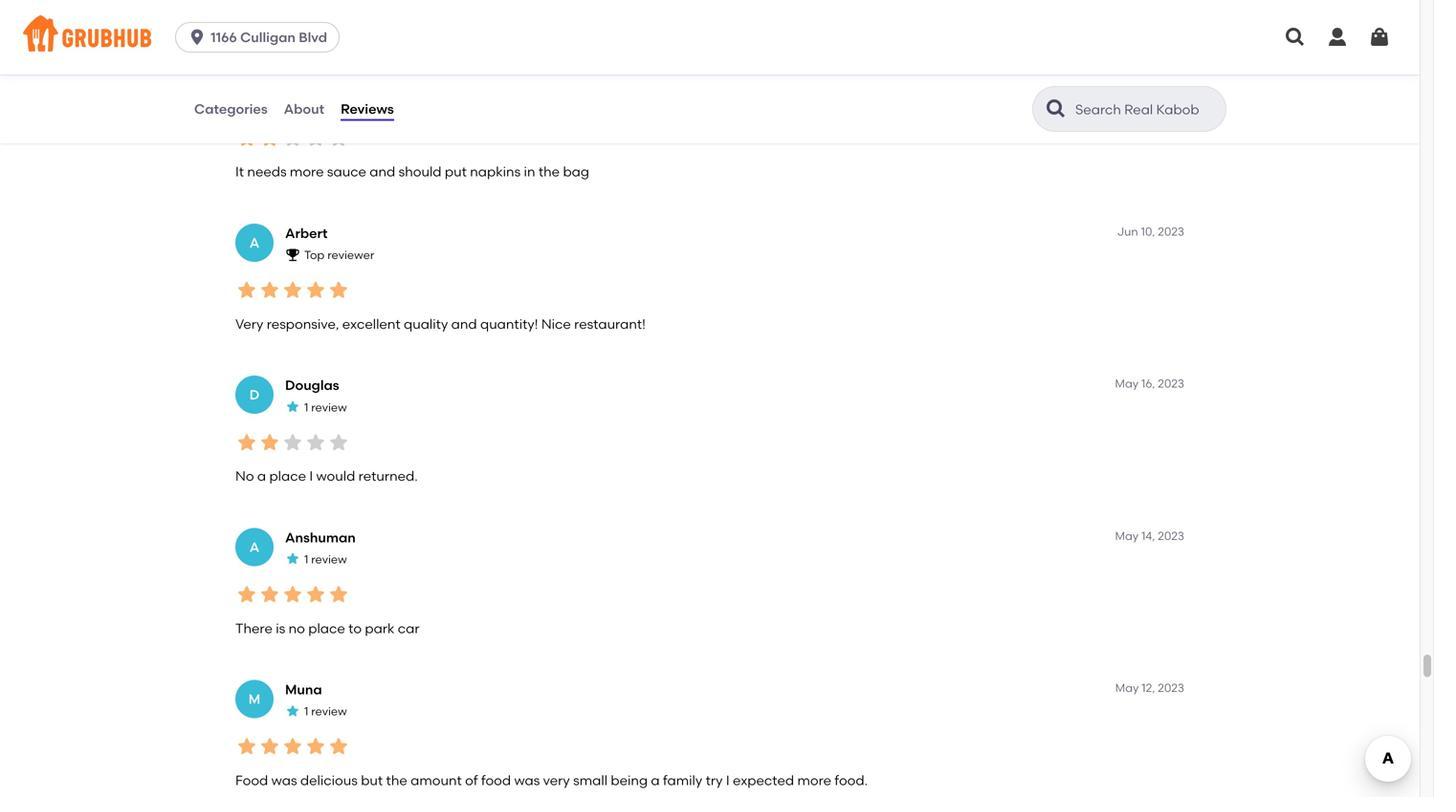 Task type: locate. For each thing, give the bounding box(es) containing it.
1 10, from the top
[[1141, 73, 1155, 86]]

very
[[543, 773, 570, 789]]

a left trophy icon
[[249, 235, 260, 251]]

reviews button
[[340, 75, 395, 144]]

i left would
[[309, 468, 313, 485]]

3 1 review from the top
[[304, 553, 347, 567]]

0 vertical spatial may
[[1115, 377, 1139, 391]]

quantity!
[[480, 316, 538, 332]]

place right this
[[572, 12, 609, 28]]

1 down anshuman
[[304, 553, 308, 567]]

0 vertical spatial and
[[662, 12, 688, 28]]

may left 14,
[[1115, 529, 1139, 543]]

3 review from the top
[[311, 553, 347, 567]]

1 for anshuman
[[304, 553, 308, 567]]

svg image
[[1284, 26, 1307, 49], [1326, 26, 1349, 49], [188, 28, 207, 47]]

of
[[465, 773, 478, 789]]

1 vertical spatial a
[[249, 539, 260, 556]]

1 vertical spatial place
[[269, 468, 306, 485]]

2 1 review from the top
[[304, 401, 347, 415]]

car
[[398, 621, 420, 637]]

0 vertical spatial jun 10, 2023
[[1117, 73, 1184, 86]]

needs
[[247, 164, 287, 180]]

i right try
[[726, 773, 730, 789]]

culligan
[[240, 29, 296, 45]]

blvd
[[299, 29, 327, 45]]

2 horizontal spatial and
[[662, 12, 688, 28]]

great
[[333, 12, 371, 28]]

1 review for anshuman
[[304, 553, 347, 567]]

3 2023 from the top
[[1158, 377, 1184, 391]]

1 review down the muna
[[304, 705, 347, 719]]

a right being
[[651, 773, 660, 789]]

very responsive, excellent quality and quantity! nice restaurant!
[[235, 316, 646, 332]]

0 vertical spatial a
[[249, 235, 260, 251]]

1 vertical spatial i
[[726, 773, 730, 789]]

may 14, 2023
[[1115, 529, 1184, 543]]

1 vertical spatial may
[[1115, 529, 1139, 543]]

svg image
[[1368, 26, 1391, 49]]

1 review down anshuman
[[304, 553, 347, 567]]

0 horizontal spatial svg image
[[188, 28, 207, 47]]

more left often!
[[691, 12, 725, 28]]

1 horizontal spatial and
[[451, 316, 477, 332]]

1 a from the top
[[249, 235, 260, 251]]

review for anshuman
[[311, 553, 347, 567]]

more
[[691, 12, 725, 28], [290, 164, 324, 180], [797, 773, 831, 789]]

may left 16,
[[1115, 377, 1139, 391]]

2 vertical spatial and
[[451, 316, 477, 332]]

1 vertical spatial a
[[651, 773, 660, 789]]

2 10, from the top
[[1141, 225, 1155, 239]]

4 review from the top
[[311, 705, 347, 719]]

1 horizontal spatial svg image
[[1284, 26, 1307, 49]]

0 vertical spatial more
[[691, 12, 725, 28]]

1
[[304, 96, 308, 110], [304, 401, 308, 415], [304, 553, 308, 567], [304, 705, 308, 719]]

and right sauce
[[370, 164, 395, 180]]

review for muna
[[311, 705, 347, 719]]

a right no
[[257, 468, 266, 485]]

reviewer
[[327, 248, 374, 262]]

0 vertical spatial the
[[538, 164, 560, 180]]

14,
[[1141, 529, 1155, 543]]

may 16, 2023
[[1115, 377, 1184, 391]]

svg image inside '1166 culligan blvd' button
[[188, 28, 207, 47]]

1 review down thu
[[304, 96, 347, 110]]

1 horizontal spatial the
[[538, 164, 560, 180]]

1 down the muna
[[304, 705, 308, 719]]

a
[[249, 235, 260, 251], [249, 539, 260, 556]]

1 review from the top
[[311, 96, 347, 110]]

1 down thu
[[304, 96, 308, 110]]

10, for it needs more sauce and should put napkins in the bag
[[1141, 73, 1155, 86]]

may
[[1115, 377, 1139, 391], [1115, 529, 1139, 543], [1115, 682, 1139, 696]]

1 horizontal spatial more
[[691, 12, 725, 28]]

the
[[538, 164, 560, 180], [386, 773, 407, 789]]

1 vertical spatial and
[[370, 164, 395, 180]]

jun 10, 2023
[[1117, 73, 1184, 86], [1117, 225, 1184, 239]]

a
[[257, 468, 266, 485], [651, 773, 660, 789]]

2 vertical spatial place
[[308, 621, 345, 637]]

0 vertical spatial place
[[572, 12, 609, 28]]

place left to
[[308, 621, 345, 637]]

2 may from the top
[[1115, 529, 1139, 543]]

and right the "sooner,"
[[662, 12, 688, 28]]

the right in
[[538, 164, 560, 180]]

2 1 from the top
[[304, 401, 308, 415]]

food
[[235, 773, 268, 789]]

m
[[249, 692, 260, 708]]

0 vertical spatial i
[[309, 468, 313, 485]]

review
[[311, 96, 347, 110], [311, 401, 347, 415], [311, 553, 347, 567], [311, 705, 347, 719]]

4 1 from the top
[[304, 705, 308, 719]]

5 2023 from the top
[[1158, 682, 1184, 696]]

but
[[361, 773, 383, 789]]

jun
[[1117, 73, 1138, 86], [1117, 225, 1138, 239]]

may left 12,
[[1115, 682, 1139, 696]]

napkins
[[470, 164, 521, 180]]

2 2023 from the top
[[1158, 225, 1184, 239]]

1 review
[[304, 96, 347, 110], [304, 401, 347, 415], [304, 553, 347, 567], [304, 705, 347, 719]]

there
[[235, 621, 273, 637]]

10,
[[1141, 73, 1155, 86], [1141, 225, 1155, 239]]

very
[[235, 316, 263, 332]]

3 1 from the top
[[304, 553, 308, 567]]

0 vertical spatial 10,
[[1141, 73, 1155, 86]]

0 horizontal spatial more
[[290, 164, 324, 180]]

is
[[276, 621, 285, 637]]

3 may from the top
[[1115, 682, 1139, 696]]

place
[[572, 12, 609, 28], [269, 468, 306, 485], [308, 621, 345, 637]]

1 2023 from the top
[[1158, 73, 1184, 86]]

place right no
[[269, 468, 306, 485]]

i
[[309, 468, 313, 485], [726, 773, 730, 789]]

1 may from the top
[[1115, 377, 1139, 391]]

food was delicious but the amount of food was very small being a family try i expected more food.
[[235, 773, 868, 789]]

was
[[271, 773, 297, 789], [514, 773, 540, 789]]

1 vertical spatial 10,
[[1141, 225, 1155, 239]]

2023
[[1158, 73, 1184, 86], [1158, 225, 1184, 239], [1158, 377, 1184, 391], [1158, 529, 1184, 543], [1158, 682, 1184, 696]]

park
[[365, 621, 395, 637]]

main navigation navigation
[[0, 0, 1420, 75]]

2 review from the top
[[311, 401, 347, 415]]

1 jun 10, 2023 from the top
[[1117, 73, 1184, 86]]

1 1 from the top
[[304, 96, 308, 110]]

1 vertical spatial jun 10, 2023
[[1117, 225, 1184, 239]]

quality!
[[374, 12, 422, 28]]

1 review down douglas
[[304, 401, 347, 415]]

food.
[[835, 773, 868, 789]]

amazing food! great quality! i'd definitely revisit this place sooner, and more often!
[[235, 12, 766, 28]]

amazing
[[235, 12, 293, 28]]

amount
[[411, 773, 462, 789]]

a left anshuman
[[249, 539, 260, 556]]

0 horizontal spatial and
[[370, 164, 395, 180]]

revisit
[[505, 12, 543, 28]]

the right the but
[[386, 773, 407, 789]]

jun 10, 2023 for it needs more sauce and should put napkins in the bag
[[1117, 73, 1184, 86]]

i'd
[[425, 12, 440, 28]]

was left very
[[514, 773, 540, 789]]

0 horizontal spatial i
[[309, 468, 313, 485]]

0 vertical spatial jun
[[1117, 73, 1138, 86]]

2 vertical spatial more
[[797, 773, 831, 789]]

in
[[524, 164, 535, 180]]

and right quality
[[451, 316, 477, 332]]

1 horizontal spatial was
[[514, 773, 540, 789]]

2 jun from the top
[[1117, 225, 1138, 239]]

1 horizontal spatial i
[[726, 773, 730, 789]]

more left food.
[[797, 773, 831, 789]]

0 horizontal spatial was
[[271, 773, 297, 789]]

and
[[662, 12, 688, 28], [370, 164, 395, 180], [451, 316, 477, 332]]

this
[[546, 12, 569, 28]]

1 down douglas
[[304, 401, 308, 415]]

1 jun from the top
[[1117, 73, 1138, 86]]

try
[[706, 773, 723, 789]]

was right food
[[271, 773, 297, 789]]

star icon image
[[285, 95, 300, 110], [235, 127, 258, 150], [258, 127, 281, 150], [281, 127, 304, 150], [304, 127, 327, 150], [327, 127, 350, 150], [235, 279, 258, 302], [258, 279, 281, 302], [281, 279, 304, 302], [304, 279, 327, 302], [327, 279, 350, 302], [285, 399, 300, 415], [235, 431, 258, 454], [258, 431, 281, 454], [281, 431, 304, 454], [304, 431, 327, 454], [327, 431, 350, 454], [285, 552, 300, 567], [235, 584, 258, 607], [258, 584, 281, 607], [281, 584, 304, 607], [304, 584, 327, 607], [327, 584, 350, 607], [285, 704, 300, 719], [235, 736, 258, 759], [258, 736, 281, 759], [281, 736, 304, 759], [304, 736, 327, 759], [327, 736, 350, 759]]

2023 for food
[[1158, 682, 1184, 696]]

2 vertical spatial may
[[1115, 682, 1139, 696]]

2 a from the top
[[249, 539, 260, 556]]

1 review for thu
[[304, 96, 347, 110]]

1 1 review from the top
[[304, 96, 347, 110]]

1 vertical spatial jun
[[1117, 225, 1138, 239]]

2 jun 10, 2023 from the top
[[1117, 225, 1184, 239]]

1 horizontal spatial place
[[308, 621, 345, 637]]

more left sauce
[[290, 164, 324, 180]]

often!
[[729, 12, 766, 28]]

t
[[250, 82, 259, 99]]

and for it needs more sauce and should put napkins in the bag
[[370, 164, 395, 180]]

a for arbert
[[249, 235, 260, 251]]

0 vertical spatial a
[[257, 468, 266, 485]]

4 1 review from the top
[[304, 705, 347, 719]]

1 vertical spatial the
[[386, 773, 407, 789]]



Task type: describe. For each thing, give the bounding box(es) containing it.
to
[[348, 621, 362, 637]]

1166
[[211, 29, 237, 45]]

2023 for napkins
[[1158, 73, 1184, 86]]

returned.
[[358, 468, 418, 485]]

a for anshuman
[[249, 539, 260, 556]]

excellent
[[342, 316, 401, 332]]

search icon image
[[1045, 98, 1068, 121]]

may for of
[[1115, 682, 1139, 696]]

1 for muna
[[304, 705, 308, 719]]

2023 for restaurant!
[[1158, 225, 1184, 239]]

anshuman
[[285, 530, 356, 546]]

jun for very responsive, excellent quality and quantity! nice restaurant!
[[1117, 225, 1138, 239]]

4 2023 from the top
[[1158, 529, 1184, 543]]

top
[[304, 248, 325, 262]]

sooner,
[[612, 12, 659, 28]]

and for very responsive, excellent quality and quantity! nice restaurant!
[[451, 316, 477, 332]]

nice
[[541, 316, 571, 332]]

16,
[[1141, 377, 1155, 391]]

1 for douglas
[[304, 401, 308, 415]]

10, for very responsive, excellent quality and quantity! nice restaurant!
[[1141, 225, 1155, 239]]

thu
[[285, 73, 310, 89]]

there is no place to park car
[[235, 621, 420, 637]]

food!
[[296, 12, 329, 28]]

2 horizontal spatial more
[[797, 773, 831, 789]]

review for thu
[[311, 96, 347, 110]]

it needs more sauce and should put napkins in the bag
[[235, 164, 589, 180]]

being
[[611, 773, 648, 789]]

2 horizontal spatial place
[[572, 12, 609, 28]]

should
[[399, 164, 442, 180]]

small
[[573, 773, 608, 789]]

family
[[663, 773, 702, 789]]

categories button
[[193, 75, 269, 144]]

bag
[[563, 164, 589, 180]]

1 was from the left
[[271, 773, 297, 789]]

quality
[[404, 316, 448, 332]]

Search Real Kabob search field
[[1073, 100, 1220, 119]]

about button
[[283, 75, 325, 144]]

1 review for muna
[[304, 705, 347, 719]]

restaurant!
[[574, 316, 646, 332]]

review for douglas
[[311, 401, 347, 415]]

jun for it needs more sauce and should put napkins in the bag
[[1117, 73, 1138, 86]]

definitely
[[443, 12, 502, 28]]

muna
[[285, 682, 322, 698]]

categories
[[194, 101, 268, 117]]

may 12, 2023
[[1115, 682, 1184, 696]]

responsive,
[[267, 316, 339, 332]]

may for car
[[1115, 529, 1139, 543]]

sauce
[[327, 164, 366, 180]]

1 for thu
[[304, 96, 308, 110]]

12,
[[1142, 682, 1155, 696]]

2 was from the left
[[514, 773, 540, 789]]

2 horizontal spatial svg image
[[1326, 26, 1349, 49]]

1166 culligan blvd
[[211, 29, 327, 45]]

douglas
[[285, 378, 339, 394]]

reviews
[[341, 101, 394, 117]]

1 horizontal spatial a
[[651, 773, 660, 789]]

arbert
[[285, 225, 328, 242]]

no a place i would returned.
[[235, 468, 418, 485]]

trophy icon image
[[285, 247, 300, 262]]

1 vertical spatial more
[[290, 164, 324, 180]]

jun 10, 2023 for very responsive, excellent quality and quantity! nice restaurant!
[[1117, 225, 1184, 239]]

top reviewer
[[304, 248, 374, 262]]

about
[[284, 101, 324, 117]]

no
[[289, 621, 305, 637]]

0 horizontal spatial a
[[257, 468, 266, 485]]

0 horizontal spatial the
[[386, 773, 407, 789]]

0 horizontal spatial place
[[269, 468, 306, 485]]

delicious
[[300, 773, 358, 789]]

it
[[235, 164, 244, 180]]

no
[[235, 468, 254, 485]]

put
[[445, 164, 467, 180]]

food
[[481, 773, 511, 789]]

would
[[316, 468, 355, 485]]

d
[[249, 387, 259, 403]]

1 review for douglas
[[304, 401, 347, 415]]

1166 culligan blvd button
[[175, 22, 347, 53]]

expected
[[733, 773, 794, 789]]



Task type: vqa. For each thing, say whether or not it's contained in the screenshot.
78 results
no



